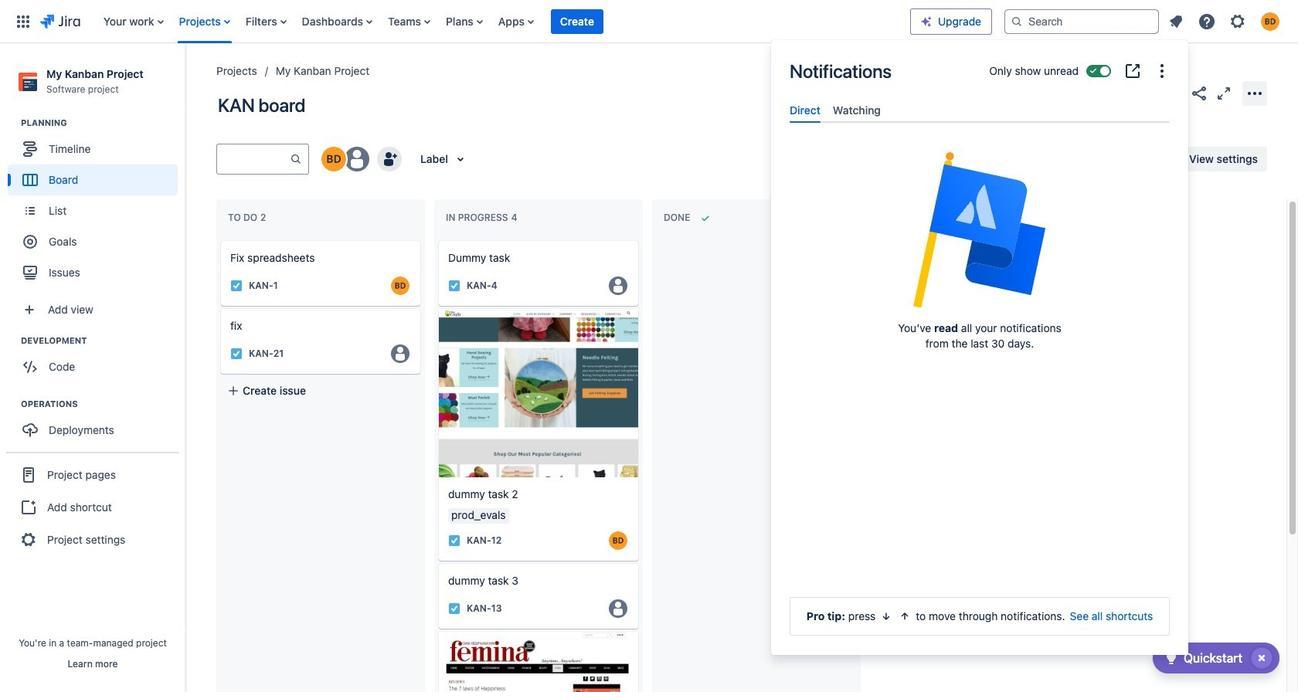 Task type: describe. For each thing, give the bounding box(es) containing it.
add people image
[[380, 150, 399, 169]]

heading for group related to development image
[[21, 335, 185, 347]]

group for development image
[[8, 335, 185, 388]]

Search field
[[1005, 9, 1160, 34]]

create issue image for to do element
[[210, 230, 229, 249]]

star kan board image
[[1166, 84, 1185, 102]]

0 horizontal spatial task image
[[230, 280, 243, 292]]

open notifications in a new tab image
[[1124, 62, 1143, 80]]

more image
[[1154, 62, 1172, 80]]

0 vertical spatial task image
[[448, 280, 461, 292]]

planning image
[[2, 114, 21, 132]]

sidebar element
[[0, 43, 186, 693]]

notifications image
[[1168, 12, 1186, 31]]

appswitcher icon image
[[14, 12, 32, 31]]

group for operations icon
[[8, 398, 185, 451]]



Task type: vqa. For each thing, say whether or not it's contained in the screenshot.
Planning ICON
yes



Task type: locate. For each thing, give the bounding box(es) containing it.
enter full screen image
[[1215, 84, 1234, 102]]

in progress element
[[446, 212, 521, 224]]

tab panel
[[784, 123, 1177, 137]]

dialog
[[772, 40, 1189, 656]]

0 vertical spatial heading
[[21, 117, 185, 129]]

dismiss quickstart image
[[1250, 646, 1275, 671]]

your profile and settings image
[[1262, 12, 1280, 31]]

banner
[[0, 0, 1299, 43]]

2 create issue image from the left
[[428, 230, 447, 249]]

1 create issue image from the left
[[210, 230, 229, 249]]

primary element
[[9, 0, 911, 43]]

create issue image for the in progress element
[[428, 230, 447, 249]]

create issue image down to do element
[[210, 230, 229, 249]]

create issue image down the in progress element
[[428, 230, 447, 249]]

1 horizontal spatial list
[[1163, 7, 1290, 35]]

tab list
[[784, 97, 1177, 123]]

1 horizontal spatial create issue image
[[428, 230, 447, 249]]

2 heading from the top
[[21, 335, 185, 347]]

2 vertical spatial task image
[[448, 535, 461, 547]]

development image
[[2, 332, 21, 350]]

list item
[[551, 0, 604, 43]]

1 vertical spatial heading
[[21, 335, 185, 347]]

1 heading from the top
[[21, 117, 185, 129]]

group for planning icon
[[8, 117, 185, 293]]

goal image
[[23, 235, 37, 249]]

arrow down image
[[881, 611, 893, 623]]

task image
[[230, 280, 243, 292], [448, 603, 461, 615]]

task image
[[448, 280, 461, 292], [230, 348, 243, 360], [448, 535, 461, 547]]

arrow up image
[[899, 611, 912, 623]]

search image
[[1011, 15, 1024, 27]]

sidebar navigation image
[[169, 62, 203, 93]]

settings image
[[1229, 12, 1248, 31]]

group
[[8, 117, 185, 293], [8, 335, 185, 388], [8, 398, 185, 451], [6, 452, 179, 562]]

heading for group associated with operations icon
[[21, 398, 185, 411]]

3 heading from the top
[[21, 398, 185, 411]]

operations image
[[2, 395, 21, 414]]

create issue image
[[210, 230, 229, 249], [428, 230, 447, 249]]

help image
[[1198, 12, 1217, 31]]

1 vertical spatial task image
[[230, 348, 243, 360]]

heading for group corresponding to planning icon
[[21, 117, 185, 129]]

1 horizontal spatial task image
[[448, 603, 461, 615]]

1 vertical spatial task image
[[448, 603, 461, 615]]

0 vertical spatial task image
[[230, 280, 243, 292]]

list
[[96, 0, 911, 43], [1163, 7, 1290, 35]]

0 horizontal spatial create issue image
[[210, 230, 229, 249]]

to do element
[[228, 212, 269, 224]]

heading
[[21, 117, 185, 129], [21, 335, 185, 347], [21, 398, 185, 411]]

more actions image
[[1246, 84, 1265, 102]]

jira image
[[40, 12, 80, 31], [40, 12, 80, 31]]

None search field
[[1005, 9, 1160, 34]]

2 vertical spatial heading
[[21, 398, 185, 411]]

0 horizontal spatial list
[[96, 0, 911, 43]]

Search this board text field
[[217, 145, 290, 173]]



